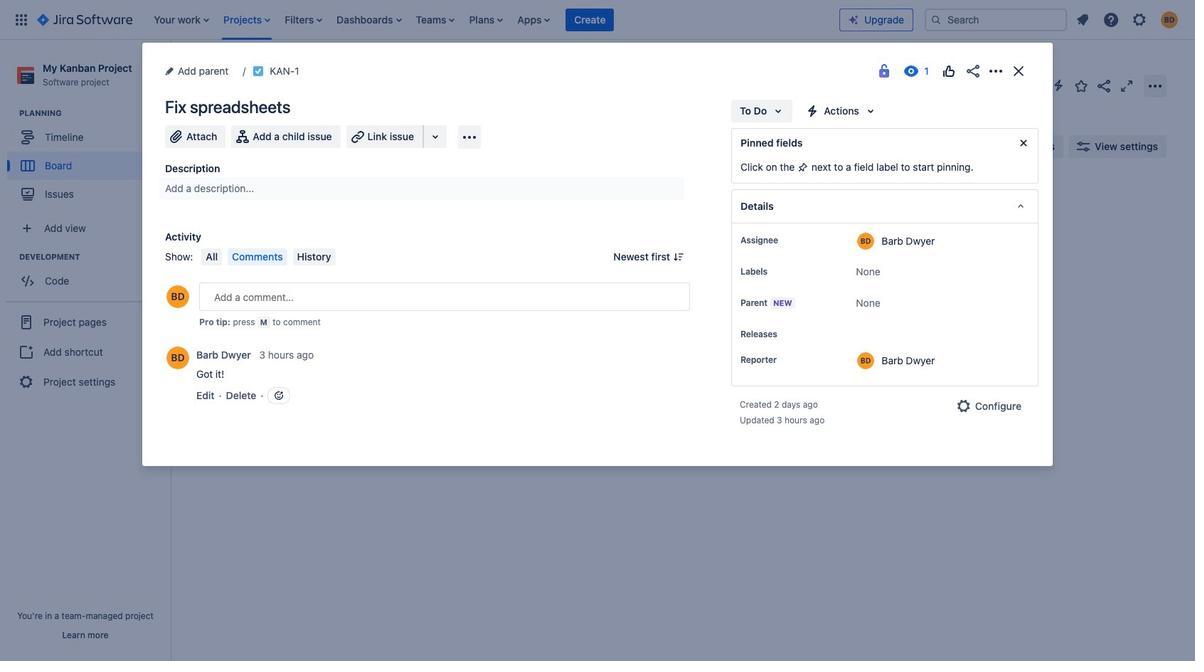 Task type: describe. For each thing, give the bounding box(es) containing it.
vote options: no one has voted for this issue yet. image
[[941, 63, 958, 80]]

add people image
[[350, 138, 367, 155]]

2 vertical spatial group
[[6, 301, 165, 402]]

link web pages and more image
[[427, 128, 444, 145]]

6 list item from the left
[[465, 0, 508, 39]]

task image
[[211, 258, 223, 269]]

1 horizontal spatial list
[[1070, 7, 1187, 32]]

Search this board text field
[[201, 134, 266, 159]]

assignee pin to top. only you can see pinned fields. image
[[781, 235, 793, 246]]

heading for the middle group
[[19, 251, 170, 263]]

7 list item from the left
[[513, 0, 555, 39]]

0 vertical spatial group
[[7, 108, 170, 213]]

2 list item from the left
[[219, 0, 275, 39]]

search image
[[931, 14, 942, 25]]

4 list item from the left
[[332, 0, 406, 39]]

sidebar element
[[0, 40, 171, 661]]

5 list item from the left
[[412, 0, 459, 39]]

3 list item from the left
[[281, 0, 327, 39]]

heading for top group
[[19, 108, 170, 119]]

hide message image
[[1015, 134, 1032, 152]]

labels pin to top. only you can see pinned fields. image
[[771, 266, 782, 277]]

reporter pin to top. only you can see pinned fields. image
[[780, 354, 791, 366]]

primary element
[[9, 0, 840, 39]]

create column image
[[804, 186, 821, 203]]

add reaction image
[[273, 390, 285, 401]]

1 horizontal spatial more information about barb dwyer image
[[858, 233, 875, 250]]



Task type: locate. For each thing, give the bounding box(es) containing it.
Add a comment… field
[[199, 282, 690, 311]]

copy link to issue image
[[297, 65, 308, 76]]

more information about barb dwyer image
[[858, 352, 875, 369]]

task image
[[253, 65, 264, 77]]

0 vertical spatial heading
[[19, 108, 170, 119]]

jira software image
[[37, 11, 133, 28], [37, 11, 133, 28]]

Search field
[[925, 8, 1067, 31]]

group
[[7, 108, 170, 213], [7, 251, 170, 300], [6, 301, 165, 402]]

list item
[[150, 0, 214, 39], [219, 0, 275, 39], [281, 0, 327, 39], [332, 0, 406, 39], [412, 0, 459, 39], [465, 0, 508, 39], [513, 0, 555, 39], [566, 0, 614, 39]]

heading
[[19, 108, 170, 119], [19, 251, 170, 263]]

star kan board image
[[1073, 77, 1090, 94]]

8 list item from the left
[[566, 0, 614, 39]]

dialog
[[142, 43, 1053, 466]]

add app image
[[461, 128, 478, 146]]

0 horizontal spatial list
[[147, 0, 840, 39]]

banner
[[0, 0, 1195, 40]]

enter full screen image
[[1119, 77, 1136, 94]]

actions image
[[988, 63, 1005, 80]]

1 vertical spatial heading
[[19, 251, 170, 263]]

details element
[[731, 189, 1039, 223]]

close image
[[1010, 63, 1027, 80]]

None search field
[[925, 8, 1067, 31]]

to do element
[[210, 195, 247, 206]]

0 horizontal spatial more information about barb dwyer image
[[166, 347, 189, 369]]

1 vertical spatial group
[[7, 251, 170, 300]]

0 vertical spatial more information about barb dwyer image
[[858, 233, 875, 250]]

list
[[147, 0, 840, 39], [1070, 7, 1187, 32]]

1 list item from the left
[[150, 0, 214, 39]]

2 heading from the top
[[19, 251, 170, 263]]

1 vertical spatial more information about barb dwyer image
[[166, 347, 189, 369]]

1 heading from the top
[[19, 108, 170, 119]]

menu bar
[[199, 248, 338, 265]]

more information about barb dwyer image
[[858, 233, 875, 250], [166, 347, 189, 369]]



Task type: vqa. For each thing, say whether or not it's contained in the screenshot.
2nd list item
yes



